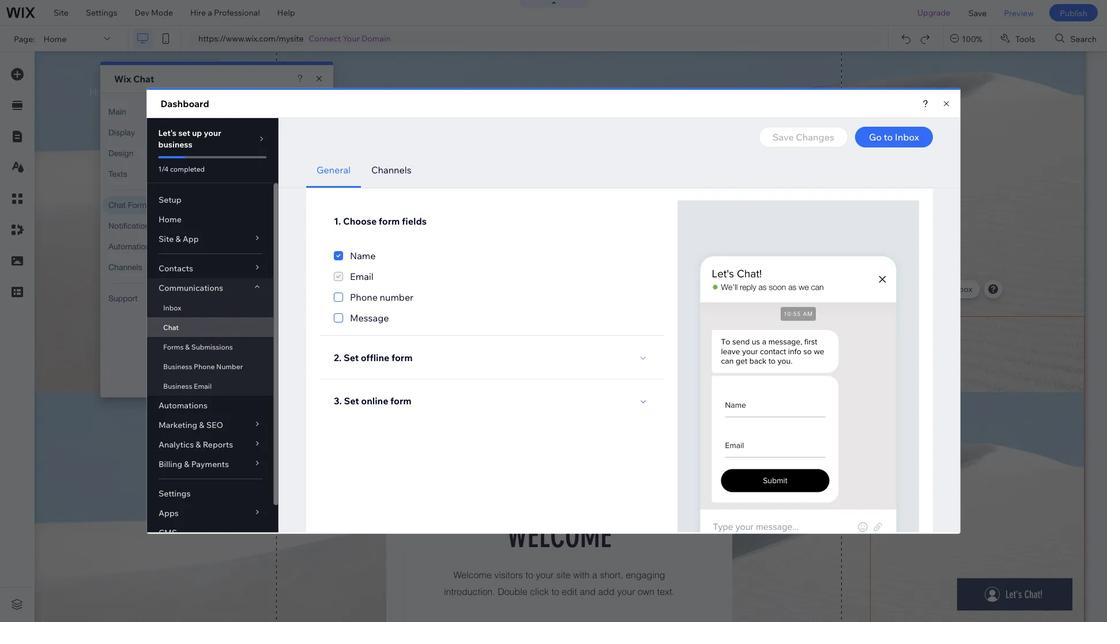 Task type: vqa. For each thing, say whether or not it's contained in the screenshot.
right &
no



Task type: describe. For each thing, give the bounding box(es) containing it.
https://www.wix.com/mysite connect your domain
[[198, 33, 391, 44]]

save button
[[960, 0, 995, 25]]

open inbox
[[929, 284, 973, 294]]

save
[[968, 8, 987, 18]]

100%
[[962, 34, 983, 44]]

publish
[[1060, 8, 1088, 18]]

1 horizontal spatial wix
[[874, 308, 886, 317]]

hire
[[190, 7, 206, 18]]

help
[[277, 7, 295, 18]]

a
[[208, 7, 212, 18]]

1 vertical spatial chat
[[887, 308, 903, 317]]

search
[[1070, 34, 1097, 44]]

hire a professional
[[190, 7, 260, 18]]

upgrade
[[917, 7, 951, 18]]

1 horizontal spatial wix chat
[[874, 308, 903, 317]]

dev
[[135, 7, 149, 18]]



Task type: locate. For each thing, give the bounding box(es) containing it.
wix
[[114, 73, 131, 85], [874, 308, 886, 317]]

tools
[[1015, 34, 1035, 44]]

0 vertical spatial wix
[[114, 73, 131, 85]]

your
[[343, 33, 360, 44]]

0 horizontal spatial wix chat
[[114, 73, 154, 85]]

professional
[[214, 7, 260, 18]]

domain
[[362, 33, 391, 44]]

settings
[[86, 7, 117, 18], [878, 284, 910, 294]]

chat
[[133, 73, 154, 85], [887, 308, 903, 317]]

tools button
[[991, 26, 1046, 51]]

0 horizontal spatial chat
[[133, 73, 154, 85]]

0 vertical spatial settings
[[86, 7, 117, 18]]

1 vertical spatial wix chat
[[874, 308, 903, 317]]

connect
[[309, 33, 341, 44]]

home
[[44, 34, 66, 44]]

publish button
[[1049, 4, 1098, 21]]

preview button
[[995, 0, 1043, 25]]

0 horizontal spatial settings
[[86, 7, 117, 18]]

1 horizontal spatial settings
[[878, 284, 910, 294]]

settings left open
[[878, 284, 910, 294]]

0 vertical spatial wix chat
[[114, 73, 154, 85]]

preview
[[1004, 8, 1034, 18]]

1 vertical spatial settings
[[878, 284, 910, 294]]

mode
[[151, 7, 173, 18]]

0 horizontal spatial wix
[[114, 73, 131, 85]]

1 vertical spatial wix
[[874, 308, 886, 317]]

search button
[[1046, 26, 1107, 51]]

wix chat
[[114, 73, 154, 85], [874, 308, 903, 317]]

1 horizontal spatial chat
[[887, 308, 903, 317]]

dev mode
[[135, 7, 173, 18]]

settings left dev
[[86, 7, 117, 18]]

inbox
[[952, 284, 973, 294]]

open
[[929, 284, 950, 294]]

site
[[54, 7, 69, 18]]

100% button
[[944, 26, 991, 51]]

https://www.wix.com/mysite
[[198, 33, 304, 44]]

0 vertical spatial chat
[[133, 73, 154, 85]]



